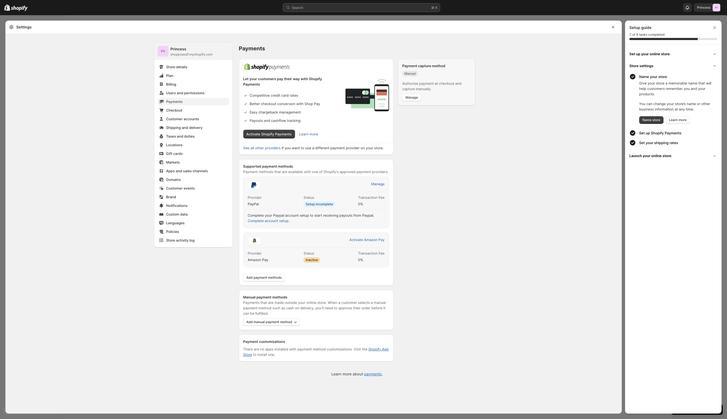 Task type: describe. For each thing, give the bounding box(es) containing it.
payment up fulfilled.
[[257, 296, 272, 300]]

let your customers pay their way with shopify payments
[[243, 77, 322, 87]]

rates for competitive credit card rates
[[290, 93, 298, 98]]

name store link
[[640, 116, 664, 124]]

1 vertical spatial online
[[652, 154, 662, 158]]

set for set your shipping rates
[[640, 141, 645, 145]]

customer for customer accounts
[[166, 117, 183, 121]]

2 complete from the top
[[248, 219, 264, 223]]

store. inside manual payment methods payments that are made outside your online store. when a customer selects a manual payment method such as cash on delivery, you'll need to approve their order before it can be fulfilled.
[[318, 301, 327, 305]]

paypal
[[273, 214, 284, 218]]

name for time.
[[687, 102, 697, 106]]

completed
[[649, 33, 665, 37]]

approved
[[340, 170, 356, 174]]

with left shop
[[297, 102, 304, 106]]

are inside supported payment methods payment methods that are available with one of shopify's approved payment providers.
[[282, 170, 288, 174]]

that inside manual payment methods payments that are made outside your online store. when a customer selects a manual payment method such as cash on delivery, you'll need to approve their order before it can be fulfilled.
[[261, 301, 267, 305]]

that inside give your store a memorable name that will help customers remember you and your products.
[[699, 81, 706, 85]]

store details link
[[158, 63, 229, 71]]

transaction for provider amazon pay
[[358, 252, 378, 256]]

pay for activate amazon pay
[[379, 238, 385, 242]]

store down shipping
[[663, 154, 672, 158]]

shopify inside let your customers pay their way with shopify payments
[[309, 77, 322, 81]]

use
[[306, 146, 311, 150]]

status inactive
[[304, 252, 318, 262]]

delivery,
[[300, 306, 315, 311]]

and inside authorize payment at checkout and capture manually.
[[456, 81, 462, 86]]

.
[[382, 372, 383, 377]]

users and permissions link
[[158, 89, 229, 97]]

store up the store settings button
[[662, 52, 670, 56]]

supported payment methods payment methods that are available with one of shopify's approved payment providers.
[[243, 164, 389, 174]]

you can change your store's name or other business information at any time.
[[640, 102, 711, 112]]

if
[[282, 146, 284, 150]]

store down information at the right top of the page
[[653, 118, 661, 122]]

9
[[637, 33, 639, 37]]

launch your online store button
[[628, 150, 720, 162]]

payment right supported
[[262, 164, 277, 169]]

1 horizontal spatial pay
[[314, 102, 320, 106]]

help
[[640, 87, 647, 91]]

markets link
[[158, 159, 229, 166]]

authorize
[[403, 81, 419, 86]]

customizations.
[[327, 348, 353, 352]]

name for and
[[689, 81, 698, 85]]

and for shipping and delivery
[[182, 126, 188, 130]]

0 vertical spatial store.
[[374, 146, 384, 150]]

gift cards link
[[158, 150, 229, 158]]

payment up be
[[243, 306, 258, 311]]

customer events link
[[158, 185, 229, 192]]

shopify inside setup guide dialog
[[652, 131, 664, 135]]

store settings
[[630, 64, 654, 68]]

activate amazon pay button
[[346, 236, 388, 244]]

learn more about payments .
[[332, 372, 383, 377]]

method left customizations.
[[313, 348, 326, 352]]

are inside manual payment methods payments that are made outside your online store. when a customer selects a manual payment method such as cash on delivery, you'll need to approve their order before it can be fulfilled.
[[268, 301, 274, 305]]

languages
[[166, 221, 185, 226]]

give
[[640, 81, 647, 85]]

transaction fee 0% for provider amazon pay
[[358, 252, 385, 262]]

0 vertical spatial capture
[[418, 64, 432, 68]]

fee for provider paypal
[[379, 196, 385, 200]]

customers inside let your customers pay their way with shopify payments
[[258, 77, 276, 81]]

payments inside the shop settings menu element
[[166, 100, 183, 104]]

no
[[260, 348, 264, 352]]

events
[[184, 186, 195, 191]]

1 horizontal spatial more
[[343, 372, 352, 377]]

to inside manual payment methods payments that are made outside your online store. when a customer selects a manual payment method such as cash on delivery, you'll need to approve their order before it can be fulfilled.
[[334, 306, 338, 311]]

of inside setup guide dialog
[[633, 33, 636, 37]]

methods for add
[[268, 276, 282, 280]]

0 vertical spatial account
[[285, 214, 299, 218]]

payments link
[[364, 372, 382, 377]]

add for add manual payment method
[[247, 321, 253, 325]]

a right use
[[312, 146, 314, 150]]

checkout link
[[158, 107, 229, 114]]

rates for set your shipping rates
[[670, 141, 679, 145]]

billing
[[166, 82, 176, 87]]

shopify inside shopify app store
[[369, 348, 381, 352]]

your up or
[[699, 87, 706, 91]]

your up settings
[[642, 52, 649, 56]]

you
[[640, 102, 646, 106]]

princess for princess
[[698, 5, 711, 9]]

as
[[282, 306, 285, 311]]

business
[[640, 107, 654, 112]]

name for name your store
[[640, 75, 650, 79]]

and inside give your store a memorable name that will help customers remember you and your products.
[[691, 87, 698, 91]]

add manual payment method
[[247, 321, 292, 325]]

1 vertical spatial account
[[265, 219, 278, 223]]

launch
[[630, 154, 642, 158]]

to inside complete your paypal account setup to start receiving payouts from paypal. complete account setup.
[[310, 214, 314, 218]]

need
[[325, 306, 333, 311]]

with right installed
[[290, 348, 297, 352]]

supported
[[243, 164, 261, 169]]

payment down provider amazon pay
[[254, 276, 267, 280]]

such
[[273, 306, 281, 311]]

your right provider
[[366, 146, 373, 150]]

setup
[[300, 214, 309, 218]]

cards
[[173, 152, 183, 156]]

sales
[[183, 169, 192, 173]]

payment right approved
[[357, 170, 371, 174]]

1 vertical spatial more
[[310, 132, 318, 137]]

1 horizontal spatial shopify image
[[11, 6, 28, 11]]

and for payouts and cashflow tracking
[[264, 119, 270, 123]]

one
[[312, 170, 318, 174]]

you inside give your store a memorable name that will help customers remember you and your products.
[[684, 87, 690, 91]]

their inside let your customers pay their way with shopify payments
[[284, 77, 292, 81]]

payment left provider
[[331, 146, 345, 150]]

set up your online store button
[[628, 48, 720, 60]]

taxes and duties link
[[158, 133, 229, 140]]

search
[[292, 5, 304, 10]]

settings
[[16, 25, 32, 29]]

learn inside name your store element
[[670, 118, 678, 122]]

inactive
[[306, 258, 318, 262]]

you inside settings dialog
[[285, 146, 291, 150]]

activate for activate shopify payments
[[247, 132, 261, 137]]

method up authorize payment at checkout and capture manually. on the top of the page
[[432, 64, 446, 68]]

see all other providers link
[[243, 146, 281, 150]]

activate for activate amazon pay
[[350, 238, 363, 242]]

setup.
[[279, 219, 290, 223]]

customizations
[[259, 340, 285, 344]]

provider amazon pay
[[248, 252, 269, 262]]

payments link
[[158, 98, 229, 106]]

0 horizontal spatial learn more link
[[300, 132, 318, 137]]

your right launch
[[643, 154, 651, 158]]

store details
[[166, 65, 187, 69]]

way
[[293, 77, 300, 81]]

your inside you can change your store's name or other business information at any time.
[[667, 102, 675, 106]]

at inside you can change your store's name or other business information at any time.
[[675, 107, 679, 112]]

⌘
[[432, 5, 435, 10]]

fulfilled.
[[256, 312, 269, 316]]

notifications link
[[158, 202, 229, 210]]

payment inside supported payment methods payment methods that are available with one of shopify's approved payment providers.
[[243, 170, 258, 174]]

be
[[250, 312, 255, 316]]

to left install
[[253, 353, 257, 357]]

all
[[251, 146, 254, 150]]

there
[[243, 348, 253, 352]]

activate shopify payments button
[[243, 130, 295, 139]]

name store
[[643, 118, 661, 122]]

your inside manual payment methods payments that are made outside your online store. when a customer selects a manual payment method such as cash on delivery, you'll need to approve their order before it can be fulfilled.
[[298, 301, 306, 305]]

setup inside 'status setup incomplete'
[[306, 202, 315, 207]]

manage button
[[403, 94, 422, 102]]

their inside manual payment methods payments that are made outside your online store. when a customer selects a manual payment method such as cash on delivery, you'll need to approve their order before it can be fulfilled.
[[353, 306, 361, 311]]

apps
[[265, 348, 274, 352]]

outside
[[285, 301, 297, 305]]

customer accounts link
[[158, 115, 229, 123]]

app
[[382, 348, 389, 352]]

shipping and delivery
[[166, 126, 203, 130]]

manage for the 'manage' "link"
[[372, 182, 385, 186]]

and for taxes and duties
[[177, 134, 183, 139]]

⌘ k
[[432, 5, 438, 10]]

it
[[384, 306, 386, 311]]

0% for provider paypal
[[358, 202, 363, 207]]

card
[[282, 93, 289, 98]]

payments inside setup guide dialog
[[665, 131, 682, 135]]

up for shopify
[[646, 131, 651, 135]]

2 vertical spatial are
[[254, 348, 259, 352]]

custom
[[166, 213, 179, 217]]

information
[[655, 107, 674, 112]]

settings
[[640, 64, 654, 68]]

0 horizontal spatial checkout
[[261, 102, 276, 106]]

amazon for provider
[[248, 258, 261, 262]]

tasks
[[640, 33, 648, 37]]

payments up shopify payments image
[[239, 45, 265, 52]]

of inside supported payment methods payment methods that are available with one of shopify's approved payment providers.
[[319, 170, 323, 174]]

0% for provider amazon pay
[[358, 258, 363, 262]]

status for provider paypal
[[304, 196, 315, 200]]

delivery
[[189, 126, 203, 130]]

1 horizontal spatial on
[[361, 146, 365, 150]]

can inside you can change your store's name or other business information at any time.
[[647, 102, 653, 106]]

payouts and cashflow tracking
[[250, 119, 301, 123]]

taxes
[[166, 134, 176, 139]]

activate amazon pay
[[350, 238, 385, 242]]

1 complete from the top
[[248, 214, 264, 218]]

change
[[654, 102, 666, 106]]

paypal.
[[363, 214, 375, 218]]



Task type: locate. For each thing, give the bounding box(es) containing it.
manage inside "link"
[[372, 182, 385, 186]]

1 0% from the top
[[358, 202, 363, 207]]

0 vertical spatial transaction
[[358, 196, 378, 200]]

paypal express image
[[248, 182, 260, 189]]

you down memorable
[[684, 87, 690, 91]]

store for store activity log
[[166, 239, 175, 243]]

up down name store link
[[646, 131, 651, 135]]

0 vertical spatial that
[[699, 81, 706, 85]]

0 horizontal spatial princess
[[171, 47, 186, 51]]

amazon pay image
[[248, 237, 261, 245]]

your up information at the right top of the page
[[667, 102, 675, 106]]

activate inside 'button'
[[247, 132, 261, 137]]

rates down set up shopify payments 'button'
[[670, 141, 679, 145]]

on right cash
[[295, 306, 299, 311]]

1 horizontal spatial at
[[675, 107, 679, 112]]

1 vertical spatial learn
[[300, 132, 309, 137]]

0 vertical spatial are
[[282, 170, 288, 174]]

payments up 'if'
[[275, 132, 292, 137]]

up inside button
[[637, 52, 641, 56]]

provider
[[248, 196, 262, 200], [248, 252, 262, 256]]

name inside give your store a memorable name that will help customers remember you and your products.
[[689, 81, 698, 85]]

customer down "checkout"
[[166, 117, 183, 121]]

are left available on the left
[[282, 170, 288, 174]]

provider for amazon
[[248, 252, 262, 256]]

paypal
[[248, 202, 259, 207]]

any
[[680, 107, 686, 112]]

manual for manual payment methods payments that are made outside your online store. when a customer selects a manual payment method such as cash on delivery, you'll need to approve their order before it can be fulfilled.
[[243, 296, 256, 300]]

amazon
[[364, 238, 378, 242], [248, 258, 261, 262]]

transaction down the activate amazon pay
[[358, 252, 378, 256]]

1 horizontal spatial capture
[[418, 64, 432, 68]]

0 horizontal spatial activate
[[247, 132, 261, 137]]

1 horizontal spatial princess image
[[713, 4, 721, 11]]

method
[[432, 64, 446, 68], [259, 306, 272, 311], [280, 321, 292, 325], [313, 348, 326, 352]]

name down 'business'
[[643, 118, 652, 122]]

2 horizontal spatial more
[[679, 118, 687, 122]]

1 horizontal spatial setup
[[630, 25, 641, 30]]

customers down shopify payments image
[[258, 77, 276, 81]]

1 vertical spatial amazon
[[248, 258, 261, 262]]

method inside 'dropdown button'
[[280, 321, 292, 325]]

name for name store
[[643, 118, 652, 122]]

on inside manual payment methods payments that are made outside your online store. when a customer selects a manual payment method such as cash on delivery, you'll need to approve their order before it can be fulfilled.
[[295, 306, 299, 311]]

0 vertical spatial setup
[[630, 25, 641, 30]]

give your store a memorable name that will help customers remember you and your products.
[[640, 81, 712, 96]]

0 vertical spatial status
[[304, 196, 315, 200]]

store inside give your store a memorable name that will help customers remember you and your products.
[[657, 81, 665, 85]]

0 vertical spatial customers
[[258, 77, 276, 81]]

amazon inside provider amazon pay
[[248, 258, 261, 262]]

learn left about
[[332, 372, 342, 377]]

on
[[361, 146, 365, 150], [295, 306, 299, 311]]

data
[[180, 213, 188, 217]]

fee down the 'manage' "link"
[[379, 196, 385, 200]]

payment up manually.
[[420, 81, 434, 86]]

shopify right the way
[[309, 77, 322, 81]]

payments up be
[[243, 301, 260, 305]]

1 status from the top
[[304, 196, 315, 200]]

0 vertical spatial other
[[702, 102, 711, 106]]

1 vertical spatial that
[[275, 170, 281, 174]]

a inside give your store a memorable name that will help customers remember you and your products.
[[666, 81, 668, 85]]

learn more link up use
[[300, 132, 318, 137]]

1 horizontal spatial that
[[275, 170, 281, 174]]

0 horizontal spatial store.
[[318, 301, 327, 305]]

0 vertical spatial learn more
[[670, 118, 687, 122]]

your inside let your customers pay their way with shopify payments
[[250, 77, 257, 81]]

learn more link down any
[[666, 116, 690, 124]]

2 vertical spatial payment
[[243, 340, 258, 344]]

up inside 'button'
[[646, 131, 651, 135]]

visit
[[354, 348, 361, 352]]

0 horizontal spatial account
[[265, 219, 278, 223]]

payment up authorize
[[403, 64, 418, 68]]

status for provider amazon pay
[[304, 252, 315, 256]]

name your store element
[[629, 81, 720, 124]]

shopify app store link
[[243, 348, 389, 357]]

that
[[699, 81, 706, 85], [275, 170, 281, 174], [261, 301, 267, 305]]

set inside set your shipping rates button
[[640, 141, 645, 145]]

princess
[[698, 5, 711, 9], [171, 47, 186, 51]]

brand
[[166, 195, 176, 199]]

0 vertical spatial you
[[684, 87, 690, 91]]

customers inside give your store a memorable name that will help customers remember you and your products.
[[648, 87, 665, 91]]

setup guide dialog
[[626, 21, 722, 414]]

online up settings
[[650, 52, 661, 56]]

cashflow
[[271, 119, 286, 123]]

name right memorable
[[689, 81, 698, 85]]

details
[[176, 65, 187, 69]]

shopify image
[[4, 4, 10, 11], [11, 6, 28, 11]]

0 vertical spatial amazon
[[364, 238, 378, 242]]

name inside "button"
[[640, 75, 650, 79]]

more left about
[[343, 372, 352, 377]]

approve
[[339, 306, 352, 311]]

set your shipping rates
[[640, 141, 679, 145]]

your up delivery,
[[298, 301, 306, 305]]

methods for supported
[[278, 164, 293, 169]]

receiving
[[323, 214, 339, 218]]

0 horizontal spatial manual
[[243, 296, 256, 300]]

manual inside manual payment methods payments that are made outside your online store. when a customer selects a manual payment method such as cash on delivery, you'll need to approve their order before it can be fulfilled.
[[243, 296, 256, 300]]

more inside name your store element
[[679, 118, 687, 122]]

1 horizontal spatial manage
[[406, 96, 418, 100]]

setup up 9
[[630, 25, 641, 30]]

with
[[301, 77, 308, 81], [297, 102, 304, 106], [304, 170, 311, 174], [290, 348, 297, 352]]

k
[[436, 5, 438, 10]]

with left one
[[304, 170, 311, 174]]

store. up providers.
[[374, 146, 384, 150]]

status up inactive in the left bottom of the page
[[304, 252, 315, 256]]

add inside 'dropdown button'
[[247, 321, 253, 325]]

on right provider
[[361, 146, 365, 150]]

store inside "button"
[[659, 75, 668, 79]]

can inside manual payment methods payments that are made outside your online store. when a customer selects a manual payment method such as cash on delivery, you'll need to approve their order before it can be fulfilled.
[[243, 312, 249, 316]]

payments up "checkout"
[[166, 100, 183, 104]]

1 vertical spatial store.
[[318, 301, 327, 305]]

taxes and duties
[[166, 134, 195, 139]]

other inside settings dialog
[[255, 146, 264, 150]]

manual
[[405, 72, 416, 76], [243, 296, 256, 300]]

with right the way
[[301, 77, 308, 81]]

that left will
[[699, 81, 706, 85]]

their right pay
[[284, 77, 292, 81]]

other inside you can change your store's name or other business information at any time.
[[702, 102, 711, 106]]

1 horizontal spatial you
[[684, 87, 690, 91]]

payment for payment capture method
[[403, 64, 418, 68]]

methods for manual
[[272, 296, 288, 300]]

to left use
[[301, 146, 305, 150]]

2 0% from the top
[[358, 258, 363, 262]]

customer accounts
[[166, 117, 199, 121]]

2 vertical spatial that
[[261, 301, 267, 305]]

to install one.
[[252, 353, 275, 357]]

other
[[702, 102, 711, 106], [255, 146, 264, 150]]

payment down supported
[[243, 170, 258, 174]]

customer down domains on the top of the page
[[166, 186, 183, 191]]

incomplete
[[316, 202, 333, 207]]

checkout inside authorize payment at checkout and capture manually.
[[439, 81, 455, 86]]

you'll
[[316, 306, 324, 311]]

store down the name your store
[[657, 81, 665, 85]]

status inside status inactive
[[304, 252, 315, 256]]

methods
[[278, 164, 293, 169], [259, 170, 274, 174], [268, 276, 282, 280], [272, 296, 288, 300]]

1 provider from the top
[[248, 196, 262, 200]]

up for your
[[637, 52, 641, 56]]

rates inside settings dialog
[[290, 93, 298, 98]]

customers
[[258, 77, 276, 81], [648, 87, 665, 91]]

1 vertical spatial manage
[[372, 182, 385, 186]]

complete account setup. link
[[245, 217, 293, 225]]

customer for customer events
[[166, 186, 183, 191]]

users and permissions
[[166, 91, 205, 95]]

name up time.
[[687, 102, 697, 106]]

store down the store settings button
[[659, 75, 668, 79]]

0 horizontal spatial shopify image
[[4, 4, 10, 11]]

store activity log
[[166, 239, 195, 243]]

authorize payment at checkout and capture manually.
[[403, 81, 462, 91]]

store down policies
[[166, 239, 175, 243]]

more down any
[[679, 118, 687, 122]]

set up your online store
[[630, 52, 670, 56]]

setup inside dialog
[[630, 25, 641, 30]]

1 horizontal spatial learn
[[332, 372, 342, 377]]

payment up there
[[243, 340, 258, 344]]

1 horizontal spatial princess
[[698, 5, 711, 9]]

shop settings menu element
[[154, 43, 232, 248]]

0 vertical spatial payment
[[403, 64, 418, 68]]

status up setup on the left bottom of the page
[[304, 196, 315, 200]]

customer
[[342, 301, 357, 305]]

0 horizontal spatial at
[[435, 81, 438, 86]]

1 add from the top
[[247, 276, 253, 280]]

store for store details
[[166, 65, 175, 69]]

1 horizontal spatial their
[[353, 306, 361, 311]]

online up delivery,
[[307, 301, 317, 305]]

0 vertical spatial their
[[284, 77, 292, 81]]

1 vertical spatial add
[[247, 321, 253, 325]]

activate inside button
[[350, 238, 363, 242]]

learn more inside settings dialog
[[300, 132, 318, 137]]

and inside 'link'
[[177, 134, 183, 139]]

manual down fulfilled.
[[254, 321, 265, 325]]

payment down fulfilled.
[[266, 321, 280, 325]]

payments inside let your customers pay their way with shopify payments
[[243, 82, 260, 87]]

1 vertical spatial learn more
[[300, 132, 318, 137]]

account up setup.
[[285, 214, 299, 218]]

and for apps and sales channels
[[176, 169, 182, 173]]

made
[[275, 301, 284, 305]]

0 horizontal spatial rates
[[290, 93, 298, 98]]

2 provider from the top
[[248, 252, 262, 256]]

a right when
[[339, 301, 341, 305]]

your right 'let'
[[250, 77, 257, 81]]

1 horizontal spatial up
[[646, 131, 651, 135]]

at inside authorize payment at checkout and capture manually.
[[435, 81, 438, 86]]

0 vertical spatial at
[[435, 81, 438, 86]]

0 horizontal spatial on
[[295, 306, 299, 311]]

2 vertical spatial more
[[343, 372, 352, 377]]

0 vertical spatial princess image
[[713, 4, 721, 11]]

credit
[[271, 93, 281, 98]]

about
[[353, 372, 363, 377]]

see
[[243, 146, 250, 150]]

start
[[315, 214, 322, 218]]

up up "store settings"
[[637, 52, 641, 56]]

1 horizontal spatial manual
[[405, 72, 416, 76]]

0 vertical spatial add
[[247, 276, 253, 280]]

are
[[282, 170, 288, 174], [268, 301, 274, 305], [254, 348, 259, 352]]

want
[[292, 146, 300, 150]]

1 fee from the top
[[379, 196, 385, 200]]

of
[[633, 33, 636, 37], [319, 170, 323, 174]]

0 vertical spatial rates
[[290, 93, 298, 98]]

set for set up shopify payments
[[640, 131, 645, 135]]

princess inside 'princess shoppoasdf.myshopify.com'
[[171, 47, 186, 51]]

1 vertical spatial setup
[[306, 202, 315, 207]]

manage inside button
[[406, 96, 418, 100]]

policies
[[166, 230, 179, 234]]

transaction
[[358, 196, 378, 200], [358, 252, 378, 256]]

1 horizontal spatial rates
[[670, 141, 679, 145]]

0 vertical spatial pay
[[314, 102, 320, 106]]

0 horizontal spatial learn
[[300, 132, 309, 137]]

set inside set up shopify payments 'button'
[[640, 131, 645, 135]]

manual inside 'dropdown button'
[[254, 321, 265, 325]]

0 vertical spatial manual
[[374, 301, 386, 305]]

fee for provider amazon pay
[[379, 252, 385, 256]]

7
[[630, 33, 632, 37]]

pay
[[277, 77, 283, 81]]

1 vertical spatial customer
[[166, 186, 183, 191]]

1 vertical spatial are
[[268, 301, 274, 305]]

can left be
[[243, 312, 249, 316]]

cash
[[286, 306, 294, 311]]

1 horizontal spatial other
[[702, 102, 711, 106]]

1 vertical spatial name
[[643, 118, 652, 122]]

2 vertical spatial learn
[[332, 372, 342, 377]]

your left shipping
[[646, 141, 654, 145]]

your inside "button"
[[650, 75, 658, 79]]

competitive credit card rates
[[250, 93, 298, 98]]

0 vertical spatial of
[[633, 33, 636, 37]]

provider inside provider amazon pay
[[248, 252, 262, 256]]

at down payment capture method
[[435, 81, 438, 86]]

see all other providers if you want to use a different payment provider on your store.
[[243, 146, 384, 150]]

method up fulfilled.
[[259, 306, 272, 311]]

payment right installed
[[298, 348, 312, 352]]

1 vertical spatial at
[[675, 107, 679, 112]]

1 transaction fee 0% from the top
[[358, 196, 385, 207]]

princess for princess shoppoasdf.myshopify.com
[[171, 47, 186, 51]]

store up plan
[[166, 65, 175, 69]]

0% up from
[[358, 202, 363, 207]]

competitive
[[250, 93, 270, 98]]

0 vertical spatial fee
[[379, 196, 385, 200]]

to left start
[[310, 214, 314, 218]]

1 customer from the top
[[166, 117, 183, 121]]

payments up set your shipping rates button
[[665, 131, 682, 135]]

rates
[[290, 93, 298, 98], [670, 141, 679, 145]]

1 horizontal spatial activate
[[350, 238, 363, 242]]

1 vertical spatial pay
[[379, 238, 385, 242]]

name up give
[[640, 75, 650, 79]]

1 vertical spatial their
[[353, 306, 361, 311]]

1 vertical spatial customers
[[648, 87, 665, 91]]

their down the selects
[[353, 306, 361, 311]]

domains link
[[158, 176, 229, 184]]

store.
[[374, 146, 384, 150], [318, 301, 327, 305]]

manual for manual
[[405, 72, 416, 76]]

at left any
[[675, 107, 679, 112]]

0 vertical spatial provider
[[248, 196, 262, 200]]

are up such at the bottom
[[268, 301, 274, 305]]

1 transaction from the top
[[358, 196, 378, 200]]

method inside manual payment methods payments that are made outside your online store. when a customer selects a manual payment method such as cash on delivery, you'll need to approve their order before it can be fulfilled.
[[259, 306, 272, 311]]

payment for payment customizations
[[243, 340, 258, 344]]

set for set up your online store
[[630, 52, 636, 56]]

will
[[707, 81, 712, 85]]

2 customer from the top
[[166, 186, 183, 191]]

shopify up providers
[[261, 132, 274, 137]]

manual up be
[[243, 296, 256, 300]]

0 horizontal spatial manage
[[372, 182, 385, 186]]

1 horizontal spatial customers
[[648, 87, 665, 91]]

0 horizontal spatial other
[[255, 146, 264, 150]]

transaction fee 0% for provider paypal
[[358, 196, 385, 207]]

amazon for activate
[[364, 238, 378, 242]]

0 vertical spatial manual
[[405, 72, 416, 76]]

manage down providers.
[[372, 182, 385, 186]]

7 of 9 tasks completed
[[630, 33, 665, 37]]

1 horizontal spatial learn more
[[670, 118, 687, 122]]

manage
[[406, 96, 418, 100], [372, 182, 385, 186]]

0 vertical spatial online
[[650, 52, 661, 56]]

provider down the 'amazon pay' image on the bottom left of page
[[248, 252, 262, 256]]

fee
[[379, 196, 385, 200], [379, 252, 385, 256]]

your down settings
[[650, 75, 658, 79]]

1 horizontal spatial learn more link
[[666, 116, 690, 124]]

1 horizontal spatial of
[[633, 33, 636, 37]]

capture inside authorize payment at checkout and capture manually.
[[403, 87, 415, 91]]

and
[[456, 81, 462, 86], [691, 87, 698, 91], [177, 91, 183, 95], [264, 119, 270, 123], [182, 126, 188, 130], [177, 134, 183, 139], [176, 169, 182, 173]]

settings dialog
[[5, 21, 622, 414]]

set inside "set up your online store" button
[[630, 52, 636, 56]]

add for add payment methods
[[247, 276, 253, 280]]

learn more down any
[[670, 118, 687, 122]]

other right the all
[[255, 146, 264, 150]]

1 vertical spatial complete
[[248, 219, 264, 223]]

provider for paypal
[[248, 196, 262, 200]]

0 vertical spatial name
[[689, 81, 698, 85]]

princess image
[[713, 4, 721, 11], [158, 46, 168, 57]]

2 horizontal spatial are
[[282, 170, 288, 174]]

pay inside provider amazon pay
[[262, 258, 269, 262]]

manage down authorize
[[406, 96, 418, 100]]

1 vertical spatial activate
[[350, 238, 363, 242]]

store inside button
[[630, 64, 639, 68]]

provider up paypal
[[248, 196, 262, 200]]

princess image inside the shop settings menu element
[[158, 46, 168, 57]]

amazon down the 'amazon pay' image on the bottom left of page
[[248, 258, 261, 262]]

a up before
[[371, 301, 373, 305]]

2 horizontal spatial learn
[[670, 118, 678, 122]]

name
[[640, 75, 650, 79], [643, 118, 652, 122]]

capture
[[418, 64, 432, 68], [403, 87, 415, 91]]

0 vertical spatial customer
[[166, 117, 183, 121]]

pay for provider amazon pay
[[262, 258, 269, 262]]

payment inside authorize payment at checkout and capture manually.
[[420, 81, 434, 86]]

1 vertical spatial provider
[[248, 252, 262, 256]]

status setup incomplete
[[304, 196, 333, 207]]

status inside 'status setup incomplete'
[[304, 196, 315, 200]]

2 transaction from the top
[[358, 252, 378, 256]]

amazon down paypal.
[[364, 238, 378, 242]]

1 vertical spatial learn more link
[[300, 132, 318, 137]]

online
[[650, 52, 661, 56], [652, 154, 662, 158], [307, 301, 317, 305]]

learn more
[[670, 118, 687, 122], [300, 132, 318, 137]]

your down the name your store
[[648, 81, 656, 85]]

of right one
[[319, 170, 323, 174]]

amazon inside button
[[364, 238, 378, 242]]

add payment methods
[[247, 276, 282, 280]]

you right 'if'
[[285, 146, 291, 150]]

with inside let your customers pay their way with shopify payments
[[301, 77, 308, 81]]

locations
[[166, 143, 183, 147]]

transaction for provider paypal
[[358, 196, 378, 200]]

princess shoppoasdf.myshopify.com
[[171, 47, 213, 56]]

that inside supported payment methods payment methods that are available with one of shopify's approved payment providers.
[[275, 170, 281, 174]]

capture up authorize payment at checkout and capture manually. on the top of the page
[[418, 64, 432, 68]]

capture down authorize
[[403, 87, 415, 91]]

time.
[[687, 107, 695, 112]]

1 vertical spatial set
[[640, 131, 645, 135]]

payment customizations
[[243, 340, 285, 344]]

0 vertical spatial transaction fee 0%
[[358, 196, 385, 207]]

activate down from
[[350, 238, 363, 242]]

activate up the all
[[247, 132, 261, 137]]

of right 7
[[633, 33, 636, 37]]

set up launch
[[640, 141, 645, 145]]

more up see all other providers if you want to use a different payment provider on your store. on the top
[[310, 132, 318, 137]]

1 horizontal spatial are
[[268, 301, 274, 305]]

store inside shopify app store
[[243, 353, 252, 357]]

shopify payments image
[[243, 63, 291, 71]]

are left no
[[254, 348, 259, 352]]

there are no apps installed with payment method customizations. visit the
[[243, 348, 369, 352]]

0 horizontal spatial setup
[[306, 202, 315, 207]]

store for store settings
[[630, 64, 639, 68]]

your inside button
[[646, 141, 654, 145]]

rates inside button
[[670, 141, 679, 145]]

manual inside manual payment methods payments that are made outside your online store. when a customer selects a manual payment method such as cash on delivery, you'll need to approve their order before it can be fulfilled.
[[374, 301, 386, 305]]

that left available on the left
[[275, 170, 281, 174]]

setup up setup on the left bottom of the page
[[306, 202, 315, 207]]

your inside complete your paypal account setup to start receiving payouts from paypal. complete account setup.
[[265, 214, 272, 218]]

name inside you can change your store's name or other business information at any time.
[[687, 102, 697, 106]]

1 vertical spatial payment
[[243, 170, 258, 174]]

1 vertical spatial transaction fee 0%
[[358, 252, 385, 262]]

pay inside button
[[379, 238, 385, 242]]

1 vertical spatial princess
[[171, 47, 186, 51]]

methods inside manual payment methods payments that are made outside your online store. when a customer selects a manual payment method such as cash on delivery, you'll need to approve their order before it can be fulfilled.
[[272, 296, 288, 300]]

0 vertical spatial name
[[640, 75, 650, 79]]

0 vertical spatial learn
[[670, 118, 678, 122]]

and for users and permissions
[[177, 91, 183, 95]]

1 vertical spatial status
[[304, 252, 315, 256]]

online inside manual payment methods payments that are made outside your online store. when a customer selects a manual payment method such as cash on delivery, you'll need to approve their order before it can be fulfilled.
[[307, 301, 317, 305]]

shopify
[[309, 77, 322, 81], [652, 131, 664, 135], [261, 132, 274, 137], [369, 348, 381, 352]]

1 horizontal spatial checkout
[[439, 81, 455, 86]]

learn more up use
[[300, 132, 318, 137]]

payment inside 'dropdown button'
[[266, 321, 280, 325]]

0 vertical spatial manage
[[406, 96, 418, 100]]

with inside supported payment methods payment methods that are available with one of shopify's approved payment providers.
[[304, 170, 311, 174]]

shipping
[[166, 126, 181, 130]]

payments inside manual payment methods payments that are made outside your online store. when a customer selects a manual payment method such as cash on delivery, you'll need to approve their order before it can be fulfilled.
[[243, 301, 260, 305]]

2 transaction fee 0% from the top
[[358, 252, 385, 262]]

products.
[[640, 92, 656, 96]]

setup guide
[[630, 25, 652, 30]]

to
[[301, 146, 305, 150], [310, 214, 314, 218], [334, 306, 338, 311], [253, 353, 257, 357]]

add manual payment method button
[[243, 319, 300, 327]]

manage for manage button
[[406, 96, 418, 100]]

better
[[250, 102, 260, 106]]

store's
[[676, 102, 686, 106]]

activate shopify payments
[[247, 132, 292, 137]]

learn more inside name your store element
[[670, 118, 687, 122]]

selects
[[358, 301, 370, 305]]

2 fee from the top
[[379, 252, 385, 256]]

shipping and delivery link
[[158, 124, 229, 132]]

learn up use
[[300, 132, 309, 137]]

2 add from the top
[[247, 321, 253, 325]]

learn more link inside name your store element
[[666, 116, 690, 124]]

0 horizontal spatial that
[[261, 301, 267, 305]]

shipping
[[655, 141, 669, 145]]

checkout
[[439, 81, 455, 86], [261, 102, 276, 106]]

2 status from the top
[[304, 252, 315, 256]]



Task type: vqa. For each thing, say whether or not it's contained in the screenshot.
Created
no



